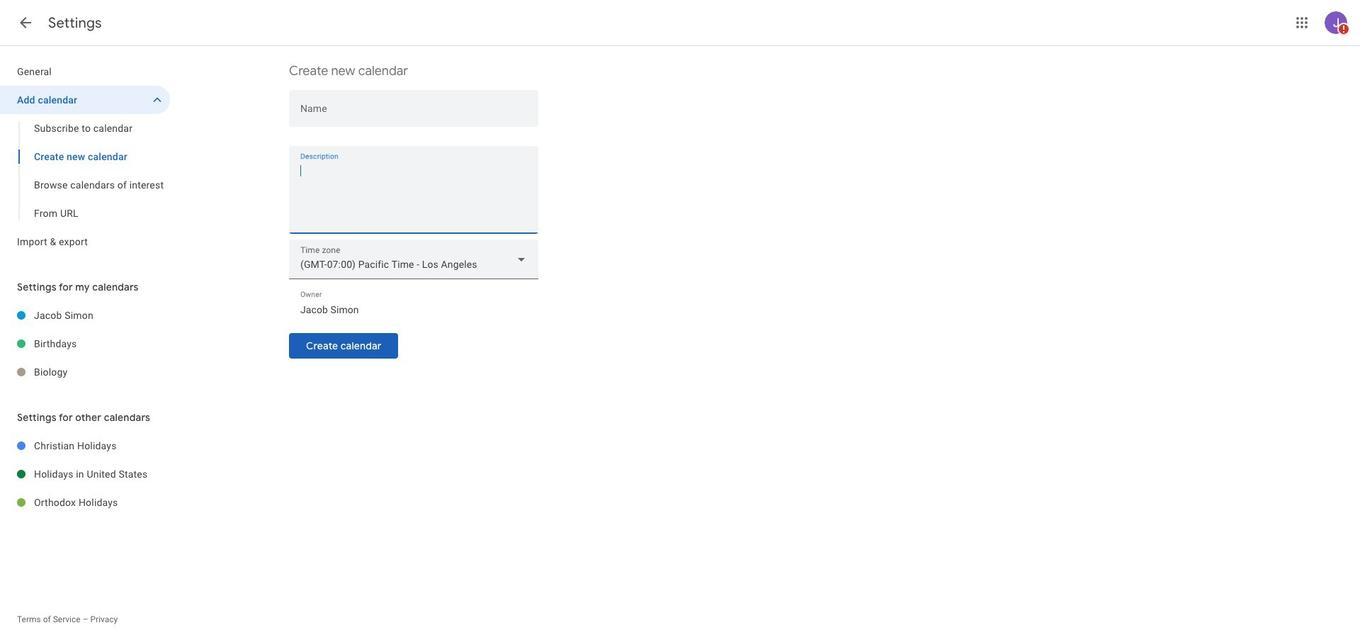 Task type: vqa. For each thing, say whether or not it's contained in the screenshot.
2nd tree from the top
yes



Task type: locate. For each thing, give the bounding box(es) containing it.
go back image
[[17, 14, 34, 31]]

None field
[[289, 240, 539, 279]]

tree
[[0, 57, 170, 256], [0, 301, 170, 386], [0, 432, 170, 517]]

jacob simon tree item
[[0, 301, 170, 330]]

1 tree from the top
[[0, 57, 170, 256]]

birthdays tree item
[[0, 330, 170, 358]]

None text field
[[300, 105, 527, 125], [289, 162, 539, 230], [300, 105, 527, 125], [289, 162, 539, 230]]

2 vertical spatial tree
[[0, 432, 170, 517]]

orthodox holidays tree item
[[0, 488, 170, 517]]

heading
[[48, 14, 102, 32]]

0 vertical spatial tree
[[0, 57, 170, 256]]

None text field
[[300, 300, 527, 320]]

1 vertical spatial tree
[[0, 301, 170, 386]]

3 tree from the top
[[0, 432, 170, 517]]

christian holidays tree item
[[0, 432, 170, 460]]

group
[[0, 114, 170, 227]]



Task type: describe. For each thing, give the bounding box(es) containing it.
2 tree from the top
[[0, 301, 170, 386]]

holidays in united states tree item
[[0, 460, 170, 488]]

add calendar tree item
[[0, 86, 170, 114]]

biology tree item
[[0, 358, 170, 386]]



